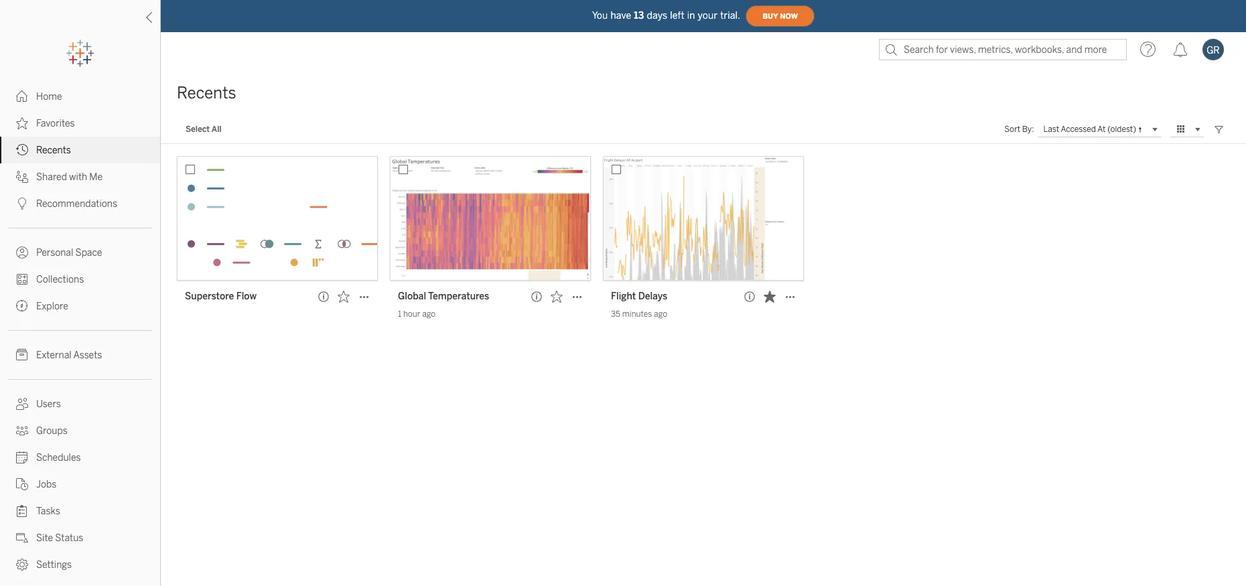Task type: vqa. For each thing, say whether or not it's contained in the screenshot.
'You have 10 days left in your trial.'
no



Task type: locate. For each thing, give the bounding box(es) containing it.
by text only_f5he34f image
[[16, 90, 28, 103], [16, 117, 28, 129], [16, 144, 28, 156], [16, 198, 28, 210], [16, 247, 28, 259], [16, 273, 28, 286], [16, 300, 28, 312], [16, 349, 28, 361], [16, 398, 28, 410], [16, 425, 28, 437], [16, 505, 28, 517], [16, 559, 28, 571]]

by text only_f5he34f image for home
[[16, 90, 28, 103]]

1 hour ago
[[398, 310, 436, 319]]

select all
[[186, 125, 222, 134]]

ago
[[422, 310, 436, 319], [654, 310, 668, 319]]

3 by text only_f5he34f image from the top
[[16, 144, 28, 156]]

5 by text only_f5he34f image from the top
[[16, 247, 28, 259]]

by text only_f5he34f image inside settings "link"
[[16, 559, 28, 571]]

by text only_f5he34f image inside home link
[[16, 90, 28, 103]]

by text only_f5he34f image inside the groups link
[[16, 425, 28, 437]]

4 by text only_f5he34f image from the top
[[16, 198, 28, 210]]

0 vertical spatial recents
[[177, 83, 236, 103]]

by text only_f5he34f image
[[16, 171, 28, 183], [16, 452, 28, 464], [16, 479, 28, 491], [16, 532, 28, 544]]

recommendations link
[[0, 190, 160, 217]]

global temperatures
[[398, 291, 489, 302]]

recents up shared
[[36, 145, 71, 156]]

by text only_f5he34f image inside explore link
[[16, 300, 28, 312]]

by text only_f5he34f image left the site
[[16, 532, 28, 544]]

7 by text only_f5he34f image from the top
[[16, 300, 28, 312]]

1 horizontal spatial recents
[[177, 83, 236, 103]]

3 by text only_f5he34f image from the top
[[16, 479, 28, 491]]

personal space
[[36, 247, 102, 259]]

recents
[[177, 83, 236, 103], [36, 145, 71, 156]]

1 vertical spatial recents
[[36, 145, 71, 156]]

in
[[687, 10, 695, 21]]

2 by text only_f5he34f image from the top
[[16, 452, 28, 464]]

6 by text only_f5he34f image from the top
[[16, 273, 28, 286]]

favorites link
[[0, 110, 160, 137]]

2 by text only_f5he34f image from the top
[[16, 117, 28, 129]]

hour
[[403, 310, 421, 319]]

select all button
[[177, 121, 230, 137]]

by text only_f5he34f image for favorites
[[16, 117, 28, 129]]

shared
[[36, 172, 67, 183]]

last accessed at (oldest)
[[1044, 124, 1137, 133]]

now
[[780, 12, 798, 20]]

buy now
[[763, 12, 798, 20]]

8 by text only_f5he34f image from the top
[[16, 349, 28, 361]]

by text only_f5he34f image inside personal space link
[[16, 247, 28, 259]]

groups link
[[0, 418, 160, 444]]

navigation panel element
[[0, 40, 160, 578]]

by text only_f5he34f image inside external assets link
[[16, 349, 28, 361]]

collections
[[36, 274, 84, 286]]

by text only_f5he34f image inside the "site status" link
[[16, 532, 28, 544]]

1 by text only_f5he34f image from the top
[[16, 171, 28, 183]]

2 ago from the left
[[654, 310, 668, 319]]

recents up select all
[[177, 83, 236, 103]]

ago right the hour
[[422, 310, 436, 319]]

shared with me
[[36, 172, 103, 183]]

buy
[[763, 12, 778, 20]]

left
[[670, 10, 685, 21]]

tasks
[[36, 506, 60, 517]]

grid view image
[[1176, 123, 1188, 135]]

status
[[55, 533, 83, 544]]

by text only_f5he34f image left jobs
[[16, 479, 28, 491]]

by text only_f5he34f image for collections
[[16, 273, 28, 286]]

0 horizontal spatial ago
[[422, 310, 436, 319]]

by text only_f5he34f image inside users link
[[16, 398, 28, 410]]

0 horizontal spatial recents
[[36, 145, 71, 156]]

1 ago from the left
[[422, 310, 436, 319]]

shared with me link
[[0, 164, 160, 190]]

10 by text only_f5he34f image from the top
[[16, 425, 28, 437]]

13
[[634, 10, 644, 21]]

11 by text only_f5he34f image from the top
[[16, 505, 28, 517]]

1 horizontal spatial ago
[[654, 310, 668, 319]]

by text only_f5he34f image for settings
[[16, 559, 28, 571]]

by text only_f5he34f image inside tasks link
[[16, 505, 28, 517]]

4 by text only_f5he34f image from the top
[[16, 532, 28, 544]]

external assets link
[[0, 342, 160, 369]]

1 by text only_f5he34f image from the top
[[16, 90, 28, 103]]

by text only_f5he34f image inside collections link
[[16, 273, 28, 286]]

35 minutes ago
[[611, 310, 668, 319]]

tasks link
[[0, 498, 160, 525]]

by text only_f5he34f image for shared with me
[[16, 171, 28, 183]]

by text only_f5he34f image left schedules
[[16, 452, 28, 464]]

home
[[36, 91, 62, 103]]

by text only_f5he34f image inside recents link
[[16, 144, 28, 156]]

by text only_f5he34f image inside favorites link
[[16, 117, 28, 129]]

(oldest)
[[1108, 124, 1137, 133]]

by text only_f5he34f image left shared
[[16, 171, 28, 183]]

ago for temperatures
[[422, 310, 436, 319]]

days
[[647, 10, 668, 21]]

recommendations
[[36, 198, 117, 210]]

delays
[[638, 291, 668, 302]]

by text only_f5he34f image for jobs
[[16, 479, 28, 491]]

1
[[398, 310, 402, 319]]

by text only_f5he34f image inside shared with me link
[[16, 171, 28, 183]]

site
[[36, 533, 53, 544]]

explore link
[[0, 293, 160, 320]]

me
[[89, 172, 103, 183]]

with
[[69, 172, 87, 183]]

collections link
[[0, 266, 160, 293]]

external
[[36, 350, 71, 361]]

explore
[[36, 301, 68, 312]]

by text only_f5he34f image inside jobs link
[[16, 479, 28, 491]]

12 by text only_f5he34f image from the top
[[16, 559, 28, 571]]

by text only_f5he34f image inside the recommendations link
[[16, 198, 28, 210]]

ago down delays
[[654, 310, 668, 319]]

Search for views, metrics, workbooks, and more text field
[[879, 39, 1127, 60]]

9 by text only_f5he34f image from the top
[[16, 398, 28, 410]]

by text only_f5he34f image inside 'schedules' link
[[16, 452, 28, 464]]

flight delays
[[611, 291, 668, 302]]



Task type: describe. For each thing, give the bounding box(es) containing it.
groups
[[36, 426, 68, 437]]

space
[[75, 247, 102, 259]]

settings link
[[0, 552, 160, 578]]

site status
[[36, 533, 83, 544]]

last
[[1044, 124, 1060, 133]]

superstore
[[185, 291, 234, 302]]

personal
[[36, 247, 73, 259]]

global
[[398, 291, 426, 302]]

jobs link
[[0, 471, 160, 498]]

superstore flow
[[185, 291, 257, 302]]

sort by:
[[1005, 125, 1034, 134]]

home link
[[0, 83, 160, 110]]

by text only_f5he34f image for site status
[[16, 532, 28, 544]]

flow
[[236, 291, 257, 302]]

settings
[[36, 560, 72, 571]]

by text only_f5he34f image for recents
[[16, 144, 28, 156]]

flight
[[611, 291, 636, 302]]

by text only_f5he34f image for tasks
[[16, 505, 28, 517]]

select
[[186, 125, 210, 134]]

jobs
[[36, 479, 56, 491]]

by text only_f5he34f image for personal space
[[16, 247, 28, 259]]

by text only_f5he34f image for recommendations
[[16, 198, 28, 210]]

schedules link
[[0, 444, 160, 471]]

buy now button
[[746, 5, 815, 27]]

you have 13 days left in your trial.
[[592, 10, 741, 21]]

site status link
[[0, 525, 160, 552]]

last accessed at (oldest) button
[[1038, 121, 1162, 137]]

by text only_f5he34f image for external assets
[[16, 349, 28, 361]]

recents inside 'main navigation. press the up and down arrow keys to access links.' element
[[36, 145, 71, 156]]

trial.
[[721, 10, 741, 21]]

your
[[698, 10, 718, 21]]

users link
[[0, 391, 160, 418]]

by text only_f5he34f image for users
[[16, 398, 28, 410]]

by text only_f5he34f image for groups
[[16, 425, 28, 437]]

by text only_f5he34f image for schedules
[[16, 452, 28, 464]]

you
[[592, 10, 608, 21]]

schedules
[[36, 452, 81, 464]]

sort
[[1005, 125, 1021, 134]]

minutes
[[622, 310, 652, 319]]

ago for delays
[[654, 310, 668, 319]]

main navigation. press the up and down arrow keys to access links. element
[[0, 83, 160, 578]]

have
[[611, 10, 632, 21]]

recents link
[[0, 137, 160, 164]]

35
[[611, 310, 621, 319]]

temperatures
[[428, 291, 489, 302]]

users
[[36, 399, 61, 410]]

assets
[[73, 350, 102, 361]]

at
[[1098, 124, 1106, 133]]

accessed
[[1061, 124, 1096, 133]]

by text only_f5he34f image for explore
[[16, 300, 28, 312]]

favorites
[[36, 118, 75, 129]]

all
[[212, 125, 222, 134]]

by:
[[1023, 125, 1034, 134]]

personal space link
[[0, 239, 160, 266]]

external assets
[[36, 350, 102, 361]]



